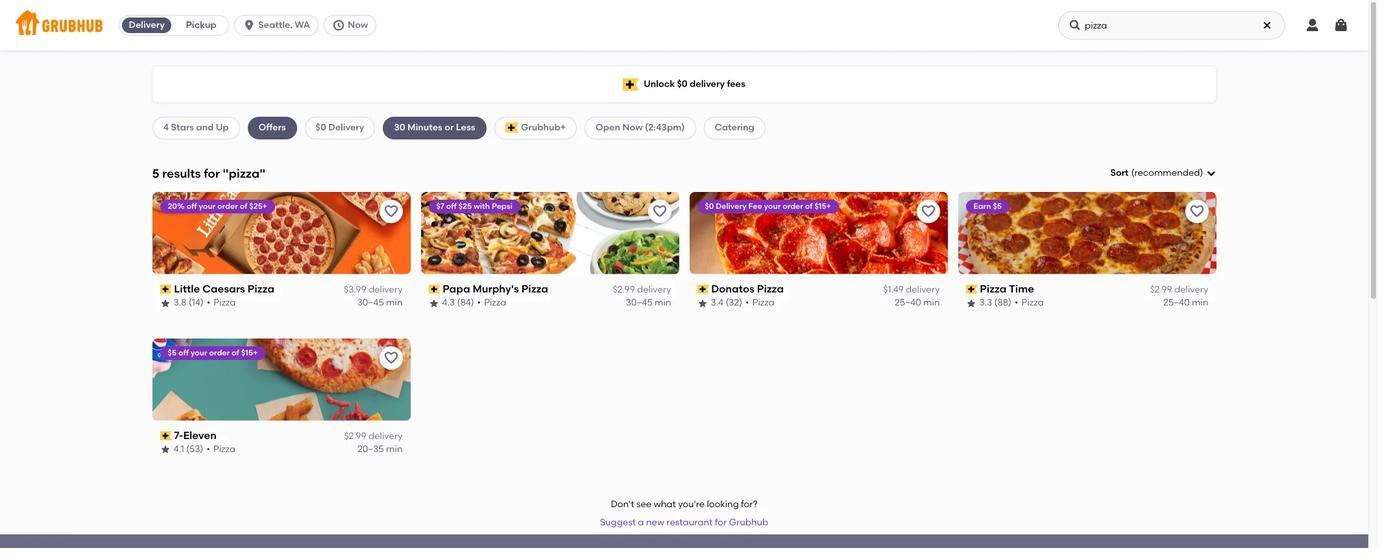 Task type: vqa. For each thing, say whether or not it's contained in the screenshot.
leftmost panini
no



Task type: describe. For each thing, give the bounding box(es) containing it.
pizza time
[[980, 283, 1034, 295]]

subscription pass image for pizza time
[[966, 285, 977, 294]]

• for eleven
[[207, 444, 210, 455]]

(14)
[[189, 297, 204, 308]]

seattle, wa button
[[234, 15, 324, 36]]

pickup
[[186, 19, 216, 30]]

)
[[1200, 167, 1203, 178]]

5
[[152, 166, 159, 181]]

$2.99 for papa murphy's pizza
[[613, 284, 635, 295]]

offers
[[259, 122, 286, 133]]

7-
[[174, 429, 183, 442]]

• for caesars
[[207, 297, 210, 308]]

$1.49
[[883, 284, 904, 295]]

(84)
[[457, 297, 474, 308]]

fees
[[727, 78, 745, 89]]

"pizza"
[[223, 166, 265, 181]]

don't
[[611, 499, 634, 510]]

0 horizontal spatial for
[[204, 166, 220, 181]]

sort
[[1110, 167, 1129, 178]]

$25+
[[249, 202, 267, 211]]

or
[[445, 122, 454, 133]]

3.4 (32)
[[711, 297, 742, 308]]

$2.99 for 7-eleven
[[344, 431, 366, 442]]

suggest
[[600, 517, 636, 528]]

$3.99 delivery
[[344, 284, 403, 295]]

$7
[[436, 202, 444, 211]]

0 vertical spatial $15+
[[815, 202, 831, 211]]

what
[[654, 499, 676, 510]]

grubhub
[[729, 517, 768, 528]]

$2.99 delivery for pizza time
[[1150, 284, 1208, 295]]

delivery for $0 delivery
[[328, 122, 364, 133]]

3.3 (88)
[[979, 297, 1011, 308]]

7-eleven
[[174, 429, 217, 442]]

pizza down papa murphy's pizza
[[484, 297, 506, 308]]

wa
[[295, 19, 310, 30]]

$25
[[459, 202, 472, 211]]

20–35
[[357, 444, 384, 455]]

$2.99 for pizza time
[[1150, 284, 1172, 295]]

delivery for donatos pizza
[[906, 284, 940, 295]]

save this restaurant button for little caesars pizza
[[379, 200, 403, 223]]

20–35 min
[[357, 444, 403, 455]]

order for eleven
[[209, 348, 230, 357]]

seattle, wa
[[258, 19, 310, 30]]

of for eleven
[[232, 348, 239, 357]]

less
[[456, 122, 475, 133]]

order for caesars
[[217, 202, 238, 211]]

papa murphy's pizza logo image
[[421, 192, 679, 274]]

main navigation navigation
[[0, 0, 1368, 51]]

murphy's
[[473, 283, 519, 295]]

4.3
[[442, 297, 455, 308]]

25–40 min for donatos pizza
[[895, 297, 940, 308]]

(53)
[[186, 444, 203, 455]]

• pizza for caesars
[[207, 297, 236, 308]]

pizza right caesars
[[248, 283, 274, 295]]

0 horizontal spatial $5
[[168, 348, 176, 357]]

• for time
[[1015, 297, 1018, 308]]

see
[[636, 499, 652, 510]]

0 vertical spatial $5
[[993, 202, 1002, 211]]

min for papa murphy's pizza
[[655, 297, 671, 308]]

subscription pass image for little caesars pizza
[[160, 285, 171, 294]]

grubhub+
[[521, 122, 566, 133]]

your for eleven
[[191, 348, 207, 357]]

don't see what you're looking for?
[[611, 499, 758, 510]]

stars
[[171, 122, 194, 133]]

save this restaurant image for donatos pizza
[[920, 204, 936, 219]]

30
[[394, 122, 405, 133]]

delivery for papa murphy's pizza
[[637, 284, 671, 295]]

new
[[646, 517, 664, 528]]

min for pizza time
[[1192, 297, 1208, 308]]

• pizza for time
[[1015, 297, 1044, 308]]

$3.99
[[344, 284, 366, 295]]

25–40 min for pizza time
[[1163, 297, 1208, 308]]

papa
[[443, 283, 470, 295]]

0 vertical spatial $0
[[677, 78, 688, 89]]

delivery button
[[119, 15, 174, 36]]

4 stars and up
[[163, 122, 229, 133]]

little caesars pizza logo image
[[152, 192, 410, 274]]

30–45 for little caesars pizza
[[357, 297, 384, 308]]

$5 off your order of $15+
[[168, 348, 258, 357]]

• pizza for murphy's
[[477, 297, 506, 308]]

results
[[162, 166, 201, 181]]

pizza down eleven
[[213, 444, 236, 455]]

star icon image for pizza time
[[966, 298, 976, 309]]

Search for food, convenience, alcohol... search field
[[1058, 11, 1285, 40]]

you're
[[678, 499, 705, 510]]

2 horizontal spatial of
[[805, 202, 813, 211]]

$2.99 delivery for papa murphy's pizza
[[613, 284, 671, 295]]

30–45 min for papa murphy's pizza
[[626, 297, 671, 308]]

open now (2:43pm)
[[596, 122, 685, 133]]

seattle,
[[258, 19, 293, 30]]

4.1 (53)
[[174, 444, 203, 455]]

for?
[[741, 499, 758, 510]]

$7 off $25 with pepsi
[[436, 202, 513, 211]]

donatos pizza
[[711, 283, 784, 295]]



Task type: locate. For each thing, give the bounding box(es) containing it.
svg image inside now button
[[332, 19, 345, 32]]

a
[[638, 517, 644, 528]]

delivery left fee
[[716, 202, 747, 211]]

svg image
[[1305, 18, 1320, 33], [1333, 18, 1349, 33], [1069, 19, 1082, 32], [1262, 20, 1272, 30], [1206, 168, 1216, 179]]

grubhub plus flag logo image
[[623, 78, 639, 91], [505, 123, 518, 133]]

pizza
[[248, 283, 274, 295], [521, 283, 548, 295], [757, 283, 784, 295], [980, 283, 1007, 295], [214, 297, 236, 308], [484, 297, 506, 308], [752, 297, 775, 308], [1022, 297, 1044, 308], [213, 444, 236, 455]]

0 horizontal spatial now
[[348, 19, 368, 30]]

now inside 5 results for "pizza" main content
[[622, 122, 643, 133]]

min for little caesars pizza
[[386, 297, 403, 308]]

donatos pizza logo image
[[689, 192, 948, 274]]

svg image for seattle, wa
[[243, 19, 256, 32]]

• pizza for pizza
[[746, 297, 775, 308]]

0 vertical spatial delivery
[[129, 19, 165, 30]]

• pizza down time
[[1015, 297, 1044, 308]]

star icon image for little caesars pizza
[[160, 298, 170, 309]]

off for 7-
[[178, 348, 189, 357]]

now button
[[324, 15, 382, 36]]

delivery for $0 delivery fee your order of $15+
[[716, 202, 747, 211]]

1 vertical spatial now
[[622, 122, 643, 133]]

• pizza for eleven
[[207, 444, 236, 455]]

1 vertical spatial grubhub plus flag logo image
[[505, 123, 518, 133]]

min for donatos pizza
[[923, 297, 940, 308]]

star icon image left 3.8 at the bottom
[[160, 298, 170, 309]]

$0 delivery
[[316, 122, 364, 133]]

0 horizontal spatial 30–45 min
[[357, 297, 403, 308]]

delivery left pickup
[[129, 19, 165, 30]]

off for papa
[[446, 202, 457, 211]]

1 svg image from the left
[[243, 19, 256, 32]]

1 horizontal spatial 25–40
[[1163, 297, 1190, 308]]

2 horizontal spatial $2.99 delivery
[[1150, 284, 1208, 295]]

3.8 (14)
[[174, 297, 204, 308]]

$0 right the unlock
[[677, 78, 688, 89]]

of left $25+
[[240, 202, 247, 211]]

grubhub plus flag logo image left the unlock
[[623, 78, 639, 91]]

$0 for $0 delivery fee your order of $15+
[[705, 202, 714, 211]]

2 horizontal spatial delivery
[[716, 202, 747, 211]]

• pizza down papa murphy's pizza
[[477, 297, 506, 308]]

suggest a new restaurant for grubhub button
[[594, 511, 774, 535]]

off right 20%
[[187, 202, 197, 211]]

star icon image left 3.3
[[966, 298, 976, 309]]

pickup button
[[174, 15, 228, 36]]

save this restaurant button for donatos pizza
[[916, 200, 940, 223]]

save this restaurant button for 7-eleven
[[379, 346, 403, 370]]

star icon image left 4.3
[[429, 298, 439, 309]]

1 25–40 from the left
[[895, 297, 921, 308]]

save this restaurant button for papa murphy's pizza
[[648, 200, 671, 223]]

2 25–40 from the left
[[1163, 297, 1190, 308]]

• right (53)
[[207, 444, 210, 455]]

order right fee
[[783, 202, 803, 211]]

your for caesars
[[199, 202, 215, 211]]

$2.99 delivery
[[613, 284, 671, 295], [1150, 284, 1208, 295], [344, 431, 403, 442]]

fee
[[748, 202, 762, 211]]

1 horizontal spatial $0
[[677, 78, 688, 89]]

minutes
[[408, 122, 442, 133]]

little caesars pizza
[[174, 283, 274, 295]]

• pizza down eleven
[[207, 444, 236, 455]]

1 horizontal spatial $5
[[993, 202, 1002, 211]]

4.1
[[174, 444, 184, 455]]

of right fee
[[805, 202, 813, 211]]

star icon image for papa murphy's pizza
[[429, 298, 439, 309]]

now right wa
[[348, 19, 368, 30]]

2 horizontal spatial $0
[[705, 202, 714, 211]]

(88)
[[994, 297, 1011, 308]]

1 vertical spatial $0
[[316, 122, 326, 133]]

of down the little caesars pizza
[[232, 348, 239, 357]]

0 horizontal spatial 30–45
[[357, 297, 384, 308]]

25–40 for donatos pizza
[[895, 297, 921, 308]]

your right 20%
[[199, 202, 215, 211]]

pizza time logo image
[[958, 192, 1216, 274]]

0 horizontal spatial $2.99 delivery
[[344, 431, 403, 442]]

svg image inside 'seattle, wa' button
[[243, 19, 256, 32]]

• right (14)
[[207, 297, 210, 308]]

30–45 min for little caesars pizza
[[357, 297, 403, 308]]

subscription pass image
[[697, 285, 709, 294]]

• right (88)
[[1015, 297, 1018, 308]]

pizza up 3.3 (88)
[[980, 283, 1007, 295]]

2 25–40 min from the left
[[1163, 297, 1208, 308]]

min
[[386, 297, 403, 308], [655, 297, 671, 308], [923, 297, 940, 308], [1192, 297, 1208, 308], [386, 444, 403, 455]]

caesars
[[202, 283, 245, 295]]

for down the looking
[[715, 517, 727, 528]]

$0 left fee
[[705, 202, 714, 211]]

0 horizontal spatial svg image
[[243, 19, 256, 32]]

now right open
[[622, 122, 643, 133]]

0 horizontal spatial $0
[[316, 122, 326, 133]]

4
[[163, 122, 169, 133]]

papa murphy's pizza
[[443, 283, 548, 295]]

now inside button
[[348, 19, 368, 30]]

• right (84)
[[477, 297, 481, 308]]

pizza right murphy's on the bottom of page
[[521, 283, 548, 295]]

delivery inside "button"
[[129, 19, 165, 30]]

delivery for pizza time
[[1174, 284, 1208, 295]]

25–40 for pizza time
[[1163, 297, 1190, 308]]

subscription pass image left pizza time
[[966, 285, 977, 294]]

None field
[[1110, 167, 1216, 180]]

unlock $0 delivery fees
[[644, 78, 745, 89]]

20% off your order of $25+
[[168, 202, 267, 211]]

order left $25+
[[217, 202, 238, 211]]

1 vertical spatial $5
[[168, 348, 176, 357]]

eleven
[[183, 429, 217, 442]]

with
[[474, 202, 490, 211]]

your right fee
[[764, 202, 781, 211]]

1 25–40 min from the left
[[895, 297, 940, 308]]

star icon image down subscription pass image
[[697, 298, 708, 309]]

$0 delivery fee your order of $15+
[[705, 202, 831, 211]]

star icon image for 7-eleven
[[160, 445, 170, 455]]

subscription pass image for papa murphy's pizza
[[429, 285, 440, 294]]

5 results for "pizza"
[[152, 166, 265, 181]]

2 30–45 from the left
[[626, 297, 653, 308]]

0 vertical spatial now
[[348, 19, 368, 30]]

off down 3.8 at the bottom
[[178, 348, 189, 357]]

2 horizontal spatial $2.99
[[1150, 284, 1172, 295]]

catering
[[715, 122, 754, 133]]

• for murphy's
[[477, 297, 481, 308]]

recommended
[[1134, 167, 1200, 178]]

for
[[204, 166, 220, 181], [715, 517, 727, 528]]

subscription pass image
[[160, 285, 171, 294], [429, 285, 440, 294], [966, 285, 977, 294], [160, 431, 171, 441]]

of for caesars
[[240, 202, 247, 211]]

1 horizontal spatial delivery
[[328, 122, 364, 133]]

save this restaurant image
[[652, 204, 667, 219]]

1 horizontal spatial 30–45
[[626, 297, 653, 308]]

for inside button
[[715, 517, 727, 528]]

4.3 (84)
[[442, 297, 474, 308]]

svg image for now
[[332, 19, 345, 32]]

svg image inside field
[[1206, 168, 1216, 179]]

delivery for little caesars pizza
[[369, 284, 403, 295]]

3.3
[[979, 297, 992, 308]]

time
[[1009, 283, 1034, 295]]

1 horizontal spatial 25–40 min
[[1163, 297, 1208, 308]]

star icon image
[[160, 298, 170, 309], [429, 298, 439, 309], [697, 298, 708, 309], [966, 298, 976, 309], [160, 445, 170, 455]]

subscription pass image left papa
[[429, 285, 440, 294]]

none field inside 5 results for "pizza" main content
[[1110, 167, 1216, 180]]

$15+
[[815, 202, 831, 211], [241, 348, 258, 357]]

7-eleven logo image
[[152, 338, 410, 421]]

svg image
[[243, 19, 256, 32], [332, 19, 345, 32]]

donatos
[[711, 283, 755, 295]]

20%
[[168, 202, 185, 211]]

2 vertical spatial $0
[[705, 202, 714, 211]]

2 svg image from the left
[[332, 19, 345, 32]]

1 horizontal spatial now
[[622, 122, 643, 133]]

5 results for "pizza" main content
[[0, 51, 1368, 548]]

order
[[217, 202, 238, 211], [783, 202, 803, 211], [209, 348, 230, 357]]

30–45
[[357, 297, 384, 308], [626, 297, 653, 308]]

little
[[174, 283, 200, 295]]

• right (32)
[[746, 297, 749, 308]]

pizza down donatos pizza
[[752, 297, 775, 308]]

3.8
[[174, 297, 186, 308]]

subscription pass image left 7-
[[160, 431, 171, 441]]

$0 right offers
[[316, 122, 326, 133]]

$0 for $0 delivery
[[316, 122, 326, 133]]

pepsi
[[492, 202, 513, 211]]

(2:43pm)
[[645, 122, 685, 133]]

1 30–45 min from the left
[[357, 297, 403, 308]]

1 horizontal spatial $2.99 delivery
[[613, 284, 671, 295]]

save this restaurant image for little caesars pizza
[[383, 204, 399, 219]]

0 horizontal spatial $2.99
[[344, 431, 366, 442]]

1 horizontal spatial $15+
[[815, 202, 831, 211]]

delivery for 7-eleven
[[369, 431, 403, 442]]

1 horizontal spatial of
[[240, 202, 247, 211]]

1 horizontal spatial grubhub plus flag logo image
[[623, 78, 639, 91]]

1 vertical spatial delivery
[[328, 122, 364, 133]]

svg image left seattle,
[[243, 19, 256, 32]]

save this restaurant image for pizza time
[[1189, 204, 1205, 219]]

grubhub plus flag logo image left grubhub+
[[505, 123, 518, 133]]

grubhub plus flag logo image for grubhub+
[[505, 123, 518, 133]]

• pizza down caesars
[[207, 297, 236, 308]]

• for pizza
[[746, 297, 749, 308]]

save this restaurant image for 7-eleven
[[383, 350, 399, 366]]

1 horizontal spatial 30–45 min
[[626, 297, 671, 308]]

star icon image for donatos pizza
[[697, 298, 708, 309]]

off for little
[[187, 202, 197, 211]]

0 horizontal spatial 25–40
[[895, 297, 921, 308]]

3.4
[[711, 297, 723, 308]]

1 horizontal spatial $2.99
[[613, 284, 635, 295]]

• pizza down donatos pizza
[[746, 297, 775, 308]]

save this restaurant button for pizza time
[[1185, 200, 1208, 223]]

1 vertical spatial for
[[715, 517, 727, 528]]

delivery
[[129, 19, 165, 30], [328, 122, 364, 133], [716, 202, 747, 211]]

delivery
[[690, 78, 725, 89], [369, 284, 403, 295], [637, 284, 671, 295], [906, 284, 940, 295], [1174, 284, 1208, 295], [369, 431, 403, 442]]

$5
[[993, 202, 1002, 211], [168, 348, 176, 357]]

min for 7-eleven
[[386, 444, 403, 455]]

delivery left 30
[[328, 122, 364, 133]]

1 vertical spatial $15+
[[241, 348, 258, 357]]

off
[[187, 202, 197, 211], [446, 202, 457, 211], [178, 348, 189, 357]]

30–45 for papa murphy's pizza
[[626, 297, 653, 308]]

• pizza
[[207, 297, 236, 308], [477, 297, 506, 308], [746, 297, 775, 308], [1015, 297, 1044, 308], [207, 444, 236, 455]]

0 horizontal spatial $15+
[[241, 348, 258, 357]]

subscription pass image for 7-eleven
[[160, 431, 171, 441]]

0 horizontal spatial of
[[232, 348, 239, 357]]

0 vertical spatial grubhub plus flag logo image
[[623, 78, 639, 91]]

unlock
[[644, 78, 675, 89]]

1 30–45 from the left
[[357, 297, 384, 308]]

0 horizontal spatial 25–40 min
[[895, 297, 940, 308]]

2 30–45 min from the left
[[626, 297, 671, 308]]

for right results on the top left
[[204, 166, 220, 181]]

save this restaurant image
[[383, 204, 399, 219], [920, 204, 936, 219], [1189, 204, 1205, 219], [383, 350, 399, 366]]

suggest a new restaurant for grubhub
[[600, 517, 768, 528]]

(
[[1131, 167, 1134, 178]]

1 horizontal spatial svg image
[[332, 19, 345, 32]]

sort ( recommended )
[[1110, 167, 1203, 178]]

up
[[216, 122, 229, 133]]

0 vertical spatial for
[[204, 166, 220, 181]]

$1.49 delivery
[[883, 284, 940, 295]]

grubhub plus flag logo image for unlock $0 delivery fees
[[623, 78, 639, 91]]

1 horizontal spatial for
[[715, 517, 727, 528]]

$2.99
[[613, 284, 635, 295], [1150, 284, 1172, 295], [344, 431, 366, 442]]

earn
[[974, 202, 991, 211]]

pizza down the little caesars pizza
[[214, 297, 236, 308]]

0 horizontal spatial grubhub plus flag logo image
[[505, 123, 518, 133]]

$2.99 delivery for 7-eleven
[[344, 431, 403, 442]]

star icon image left 4.1
[[160, 445, 170, 455]]

•
[[207, 297, 210, 308], [477, 297, 481, 308], [746, 297, 749, 308], [1015, 297, 1018, 308], [207, 444, 210, 455]]

subscription pass image left little
[[160, 285, 171, 294]]

restaurant
[[667, 517, 713, 528]]

svg image right wa
[[332, 19, 345, 32]]

25–40
[[895, 297, 921, 308], [1163, 297, 1190, 308]]

$5 right earn at the right top of page
[[993, 202, 1002, 211]]

open
[[596, 122, 620, 133]]

pizza down time
[[1022, 297, 1044, 308]]

2 vertical spatial delivery
[[716, 202, 747, 211]]

your down (14)
[[191, 348, 207, 357]]

30 minutes or less
[[394, 122, 475, 133]]

order down caesars
[[209, 348, 230, 357]]

30–45 min
[[357, 297, 403, 308], [626, 297, 671, 308]]

and
[[196, 122, 214, 133]]

pizza right donatos
[[757, 283, 784, 295]]

0 horizontal spatial delivery
[[129, 19, 165, 30]]

off right $7
[[446, 202, 457, 211]]

none field containing sort
[[1110, 167, 1216, 180]]

looking
[[707, 499, 739, 510]]

$5 down 3.8 at the bottom
[[168, 348, 176, 357]]

earn $5
[[974, 202, 1002, 211]]

(32)
[[726, 297, 742, 308]]



